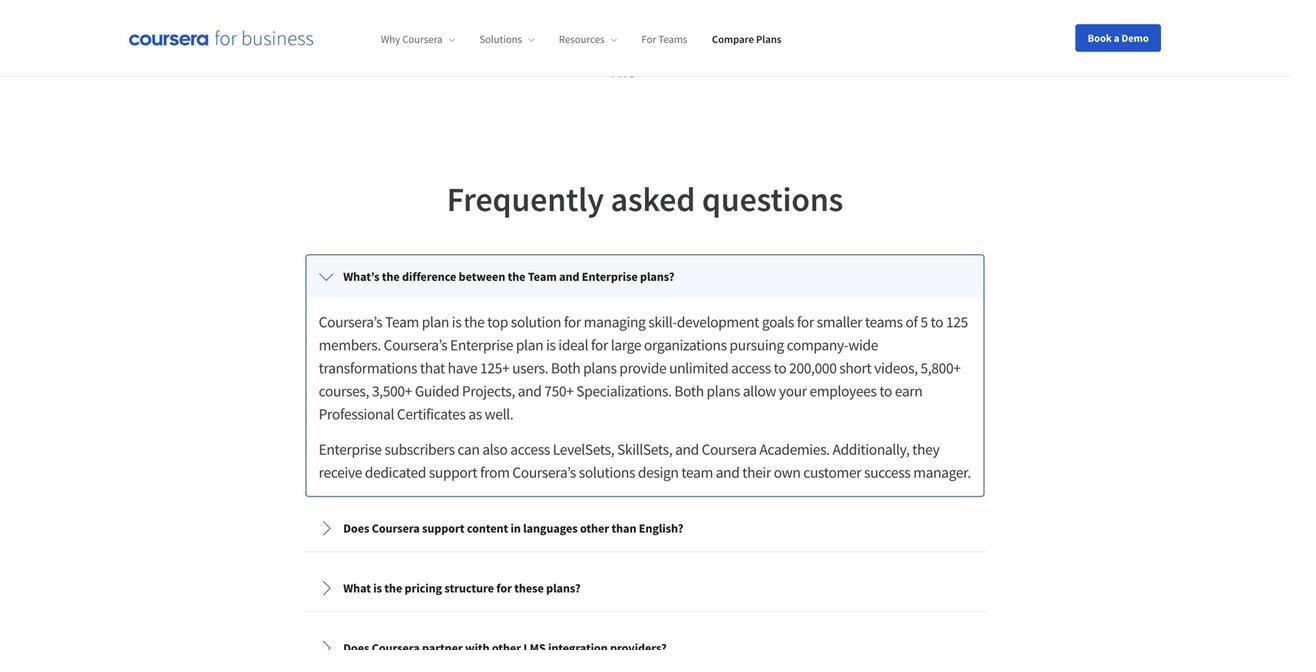 Task type: locate. For each thing, give the bounding box(es) containing it.
to left earn
[[880, 382, 893, 401]]

access inside coursera's team plan is the top solution for managing skill-development goals for smaller teams of 5 to 125 members. coursera's enterprise plan is ideal for large organizations pursuing company-wide transformations that have 125+ users. both plans provide unlimited access to 200,000 short videos, 5,800+ courses, 3,500+ guided projects, and 750+ specializations. both plans allow your employees to earn professional certificates as well.
[[732, 359, 771, 378]]

0 horizontal spatial both
[[551, 359, 581, 378]]

0 vertical spatial access
[[732, 359, 771, 378]]

1 horizontal spatial access
[[732, 359, 771, 378]]

s.
[[674, 19, 685, 38]]

goals
[[762, 313, 795, 332]]

to right 5
[[931, 313, 944, 332]]

2 vertical spatial to
[[880, 382, 893, 401]]

for
[[564, 313, 581, 332], [797, 313, 815, 332], [591, 336, 608, 355], [497, 581, 512, 597]]

0 horizontal spatial plan
[[422, 313, 449, 332]]

frequently
[[447, 178, 604, 221]]

support down 'can' in the left bottom of the page
[[429, 463, 478, 483]]

academies.
[[760, 440, 830, 460]]

plan down difference
[[422, 313, 449, 332]]

teams
[[866, 313, 903, 332]]

does coursera support content in languages other than english?
[[343, 521, 684, 537]]

1 horizontal spatial to
[[880, 382, 893, 401]]

1 vertical spatial plan
[[516, 336, 544, 355]]

0 horizontal spatial access
[[511, 440, 550, 460]]

and up team
[[676, 440, 699, 460]]

plans?
[[640, 269, 675, 285], [547, 581, 581, 597]]

manpreet s.
[[612, 19, 685, 38]]

enterprise inside coursera's team plan is the top solution for managing skill-development goals for smaller teams of 5 to 125 members. coursera's enterprise plan is ideal for large organizations pursuing company-wide transformations that have 125+ users. both plans provide unlimited access to 200,000 short videos, 5,800+ courses, 3,500+ guided projects, and 750+ specializations. both plans allow your employees to earn professional certificates as well.
[[450, 336, 514, 355]]

book a demo button
[[1076, 24, 1162, 52]]

for teams link
[[642, 32, 688, 46]]

plans? right the these
[[547, 581, 581, 597]]

1 horizontal spatial enterprise
[[450, 336, 514, 355]]

for up the ideal
[[564, 313, 581, 332]]

0 horizontal spatial team
[[385, 313, 419, 332]]

can
[[458, 440, 480, 460]]

1 horizontal spatial team
[[528, 269, 557, 285]]

smaller
[[817, 313, 863, 332]]

enterprise up receive
[[319, 440, 382, 460]]

coursera up their
[[702, 440, 757, 460]]

than
[[612, 521, 637, 537]]

2 vertical spatial enterprise
[[319, 440, 382, 460]]

dedicated
[[365, 463, 426, 483]]

why
[[381, 32, 400, 46]]

demo
[[1122, 31, 1150, 45]]

1 horizontal spatial both
[[675, 382, 704, 401]]

1 vertical spatial coursera
[[702, 440, 757, 460]]

transformations
[[319, 359, 417, 378]]

support left content
[[422, 521, 465, 537]]

access down pursuing
[[732, 359, 771, 378]]

1 vertical spatial both
[[675, 382, 704, 401]]

to up your
[[774, 359, 787, 378]]

and
[[559, 269, 580, 285], [518, 382, 542, 401], [676, 440, 699, 460], [716, 463, 740, 483]]

for inside dropdown button
[[497, 581, 512, 597]]

coursera's
[[319, 313, 383, 332], [384, 336, 448, 355], [513, 463, 576, 483]]

professional
[[319, 405, 394, 424]]

0 vertical spatial plans
[[584, 359, 617, 378]]

is right what
[[374, 581, 382, 597]]

solutions
[[579, 463, 636, 483]]

solutions
[[480, 32, 522, 46]]

coursera's up that
[[384, 336, 448, 355]]

coursera's down levelsets,
[[513, 463, 576, 483]]

plans down unlimited
[[707, 382, 741, 401]]

enterprise up the 'managing'
[[582, 269, 638, 285]]

access inside enterprise subscribers can also access levelsets, skillsets, and coursera academies. additionally, they receive dedicated support from coursera's solutions design team and their own customer success manager.
[[511, 440, 550, 460]]

your
[[779, 382, 807, 401]]

0 vertical spatial support
[[429, 463, 478, 483]]

0 horizontal spatial to
[[774, 359, 787, 378]]

2 vertical spatial coursera
[[372, 521, 420, 537]]

plans up specializations.
[[584, 359, 617, 378]]

coursera right why
[[403, 32, 443, 46]]

the left pricing
[[385, 581, 402, 597]]

access right also
[[511, 440, 550, 460]]

compare
[[712, 32, 754, 46]]

well.
[[485, 405, 514, 424]]

1 vertical spatial team
[[385, 313, 419, 332]]

1 vertical spatial access
[[511, 440, 550, 460]]

both down unlimited
[[675, 382, 704, 401]]

is left the ideal
[[546, 336, 556, 355]]

receive
[[319, 463, 362, 483]]

plans
[[584, 359, 617, 378], [707, 382, 741, 401]]

team down difference
[[385, 313, 419, 332]]

coursera's up the members.
[[319, 313, 383, 332]]

a
[[1115, 31, 1120, 45]]

what's
[[343, 269, 380, 285]]

the inside dropdown button
[[385, 581, 402, 597]]

and inside 'dropdown button'
[[559, 269, 580, 285]]

1 horizontal spatial plans
[[707, 382, 741, 401]]

specializations.
[[577, 382, 672, 401]]

1 vertical spatial enterprise
[[450, 336, 514, 355]]

for up company-
[[797, 313, 815, 332]]

languages
[[524, 521, 578, 537]]

pricing
[[405, 581, 442, 597]]

0 vertical spatial plans?
[[640, 269, 675, 285]]

0 vertical spatial enterprise
[[582, 269, 638, 285]]

2 vertical spatial is
[[374, 581, 382, 597]]

difference
[[402, 269, 457, 285]]

1 vertical spatial to
[[774, 359, 787, 378]]

1 vertical spatial plans?
[[547, 581, 581, 597]]

2 horizontal spatial enterprise
[[582, 269, 638, 285]]

is left top
[[452, 313, 462, 332]]

1 horizontal spatial is
[[452, 313, 462, 332]]

solutions link
[[480, 32, 535, 46]]

allow
[[743, 382, 777, 401]]

users.
[[513, 359, 549, 378]]

and down the users.
[[518, 382, 542, 401]]

0 vertical spatial to
[[931, 313, 944, 332]]

and up solution
[[559, 269, 580, 285]]

own
[[774, 463, 801, 483]]

why coursera
[[381, 32, 443, 46]]

teams
[[659, 32, 688, 46]]

short
[[840, 359, 872, 378]]

between
[[459, 269, 506, 285]]

1 horizontal spatial plans?
[[640, 269, 675, 285]]

enterprise
[[582, 269, 638, 285], [450, 336, 514, 355], [319, 440, 382, 460]]

plans? inside 'dropdown button'
[[640, 269, 675, 285]]

1 vertical spatial plans
[[707, 382, 741, 401]]

for left the these
[[497, 581, 512, 597]]

0 vertical spatial coursera
[[403, 32, 443, 46]]

the inside coursera's team plan is the top solution for managing skill-development goals for smaller teams of 5 to 125 members. coursera's enterprise plan is ideal for large organizations pursuing company-wide transformations that have 125+ users. both plans provide unlimited access to 200,000 short videos, 5,800+ courses, 3,500+ guided projects, and 750+ specializations. both plans allow your employees to earn professional certificates as well.
[[465, 313, 485, 332]]

2 vertical spatial coursera's
[[513, 463, 576, 483]]

access
[[732, 359, 771, 378], [511, 440, 550, 460]]

coursera's inside enterprise subscribers can also access levelsets, skillsets, and coursera academies. additionally, they receive dedicated support from coursera's solutions design team and their own customer success manager.
[[513, 463, 576, 483]]

that
[[420, 359, 445, 378]]

1 vertical spatial support
[[422, 521, 465, 537]]

plan up the users.
[[516, 336, 544, 355]]

0 horizontal spatial enterprise
[[319, 440, 382, 460]]

1 vertical spatial coursera's
[[384, 336, 448, 355]]

enterprise inside 'dropdown button'
[[582, 269, 638, 285]]

the left top
[[465, 313, 485, 332]]

0 horizontal spatial coursera's
[[319, 313, 383, 332]]

english?
[[639, 521, 684, 537]]

manpreet
[[612, 19, 671, 38]]

questions
[[702, 178, 844, 221]]

0 vertical spatial team
[[528, 269, 557, 285]]

2 horizontal spatial to
[[931, 313, 944, 332]]

750+
[[545, 382, 574, 401]]

0 horizontal spatial plans?
[[547, 581, 581, 597]]

125
[[947, 313, 969, 332]]

both up 750+
[[551, 359, 581, 378]]

coursera for does coursera support content in languages other than english?
[[372, 521, 420, 537]]

plans
[[757, 32, 782, 46]]

coursera inside dropdown button
[[372, 521, 420, 537]]

enterprise up "125+" at bottom
[[450, 336, 514, 355]]

0 horizontal spatial is
[[374, 581, 382, 597]]

pwc logo image
[[510, 17, 587, 76]]

as
[[469, 405, 482, 424]]

enterprise subscribers can also access levelsets, skillsets, and coursera academies. additionally, they receive dedicated support from coursera's solutions design team and their own customer success manager.
[[319, 440, 972, 483]]

for right the ideal
[[591, 336, 608, 355]]

plans? up skill-
[[640, 269, 675, 285]]

team up solution
[[528, 269, 557, 285]]

book
[[1088, 31, 1113, 45]]

coursera
[[403, 32, 443, 46], [702, 440, 757, 460], [372, 521, 420, 537]]

coursera right does
[[372, 521, 420, 537]]

of
[[906, 313, 918, 332]]

support
[[429, 463, 478, 483], [422, 521, 465, 537]]

0 horizontal spatial plans
[[584, 359, 617, 378]]

the
[[382, 269, 400, 285], [508, 269, 526, 285], [465, 313, 485, 332], [385, 581, 402, 597]]

2 horizontal spatial is
[[546, 336, 556, 355]]

0 vertical spatial coursera's
[[319, 313, 383, 332]]

coursera inside enterprise subscribers can also access levelsets, skillsets, and coursera academies. additionally, they receive dedicated support from coursera's solutions design team and their own customer success manager.
[[702, 440, 757, 460]]

2 horizontal spatial coursera's
[[513, 463, 576, 483]]

for teams
[[642, 32, 688, 46]]

is
[[452, 313, 462, 332], [546, 336, 556, 355], [374, 581, 382, 597]]



Task type: vqa. For each thing, say whether or not it's contained in the screenshot.
and inside dropdown button
yes



Task type: describe. For each thing, give the bounding box(es) containing it.
0 vertical spatial is
[[452, 313, 462, 332]]

organizations
[[644, 336, 727, 355]]

they
[[913, 440, 940, 460]]

members.
[[319, 336, 381, 355]]

what
[[343, 581, 371, 597]]

compare plans
[[712, 32, 782, 46]]

managing
[[584, 313, 646, 332]]

team inside coursera's team plan is the top solution for managing skill-development goals for smaller teams of 5 to 125 members. coursera's enterprise plan is ideal for large organizations pursuing company-wide transformations that have 125+ users. both plans provide unlimited access to 200,000 short videos, 5,800+ courses, 3,500+ guided projects, and 750+ specializations. both plans allow your employees to earn professional certificates as well.
[[385, 313, 419, 332]]

support inside enterprise subscribers can also access levelsets, skillsets, and coursera academies. additionally, they receive dedicated support from coursera's solutions design team and their own customer success manager.
[[429, 463, 478, 483]]

unlimited
[[670, 359, 729, 378]]

asked
[[611, 178, 696, 221]]

wide
[[849, 336, 879, 355]]

in
[[511, 521, 521, 537]]

does coursera support content in languages other than english? button
[[307, 508, 984, 551]]

from
[[480, 463, 510, 483]]

what's the difference between the team and enterprise plans?
[[343, 269, 675, 285]]

compare plans link
[[712, 32, 782, 46]]

other
[[580, 521, 610, 537]]

team
[[682, 463, 713, 483]]

support inside the does coursera support content in languages other than english? dropdown button
[[422, 521, 465, 537]]

courses,
[[319, 382, 369, 401]]

these
[[515, 581, 544, 597]]

0 vertical spatial both
[[551, 359, 581, 378]]

1 vertical spatial is
[[546, 336, 556, 355]]

company-
[[787, 336, 849, 355]]

and left their
[[716, 463, 740, 483]]

coursera for why coursera
[[403, 32, 443, 46]]

pursuing
[[730, 336, 784, 355]]

why coursera link
[[381, 32, 455, 46]]

levelsets,
[[553, 440, 615, 460]]

their
[[743, 463, 772, 483]]

earn
[[895, 382, 923, 401]]

what is the pricing structure for these plans? button
[[307, 568, 984, 611]]

additionally,
[[833, 440, 910, 460]]

5,800+
[[921, 359, 961, 378]]

projects,
[[462, 382, 515, 401]]

1 horizontal spatial plan
[[516, 336, 544, 355]]

the right between
[[508, 269, 526, 285]]

200,000
[[790, 359, 837, 378]]

structure
[[445, 581, 494, 597]]

for
[[642, 32, 657, 46]]

design
[[638, 463, 679, 483]]

manager.
[[914, 463, 972, 483]]

skill-
[[649, 313, 677, 332]]

what's the difference between the team and enterprise plans? button
[[307, 256, 984, 299]]

coursera for business image
[[129, 30, 314, 46]]

what is the pricing structure for these plans?
[[343, 581, 581, 597]]

resources link
[[559, 32, 617, 46]]

coursera's team plan is the top solution for managing skill-development goals for smaller teams of 5 to 125 members. coursera's enterprise plan is ideal for large organizations pursuing company-wide transformations that have 125+ users. both plans provide unlimited access to 200,000 short videos, 5,800+ courses, 3,500+ guided projects, and 750+ specializations. both plans allow your employees to earn professional certificates as well.
[[319, 313, 969, 424]]

125+
[[480, 359, 510, 378]]

have
[[448, 359, 478, 378]]

and inside coursera's team plan is the top solution for managing skill-development goals for smaller teams of 5 to 125 members. coursera's enterprise plan is ideal for large organizations pursuing company-wide transformations that have 125+ users. both plans provide unlimited access to 200,000 short videos, 5,800+ courses, 3,500+ guided projects, and 750+ specializations. both plans allow your employees to earn professional certificates as well.
[[518, 382, 542, 401]]

resources
[[559, 32, 605, 46]]

ideal
[[559, 336, 589, 355]]

team inside 'dropdown button'
[[528, 269, 557, 285]]

enterprise inside enterprise subscribers can also access levelsets, skillsets, and coursera academies. additionally, they receive dedicated support from coursera's solutions design team and their own customer success manager.
[[319, 440, 382, 460]]

employees
[[810, 382, 877, 401]]

guided
[[415, 382, 460, 401]]

frequently asked questions
[[447, 178, 844, 221]]

does
[[343, 521, 370, 537]]

plans? inside dropdown button
[[547, 581, 581, 597]]

provide
[[620, 359, 667, 378]]

1 horizontal spatial coursera's
[[384, 336, 448, 355]]

top
[[488, 313, 508, 332]]

videos,
[[875, 359, 918, 378]]

development
[[677, 313, 760, 332]]

5
[[921, 313, 928, 332]]

certificates
[[397, 405, 466, 424]]

customer
[[804, 463, 862, 483]]

solution
[[511, 313, 562, 332]]

pwc
[[612, 65, 635, 81]]

is inside dropdown button
[[374, 581, 382, 597]]

book a demo
[[1088, 31, 1150, 45]]

0 vertical spatial plan
[[422, 313, 449, 332]]

success
[[865, 463, 911, 483]]

subscribers
[[385, 440, 455, 460]]

content
[[467, 521, 508, 537]]

the right 'what's'
[[382, 269, 400, 285]]

skillsets,
[[617, 440, 673, 460]]

3,500+
[[372, 382, 412, 401]]

also
[[483, 440, 508, 460]]



